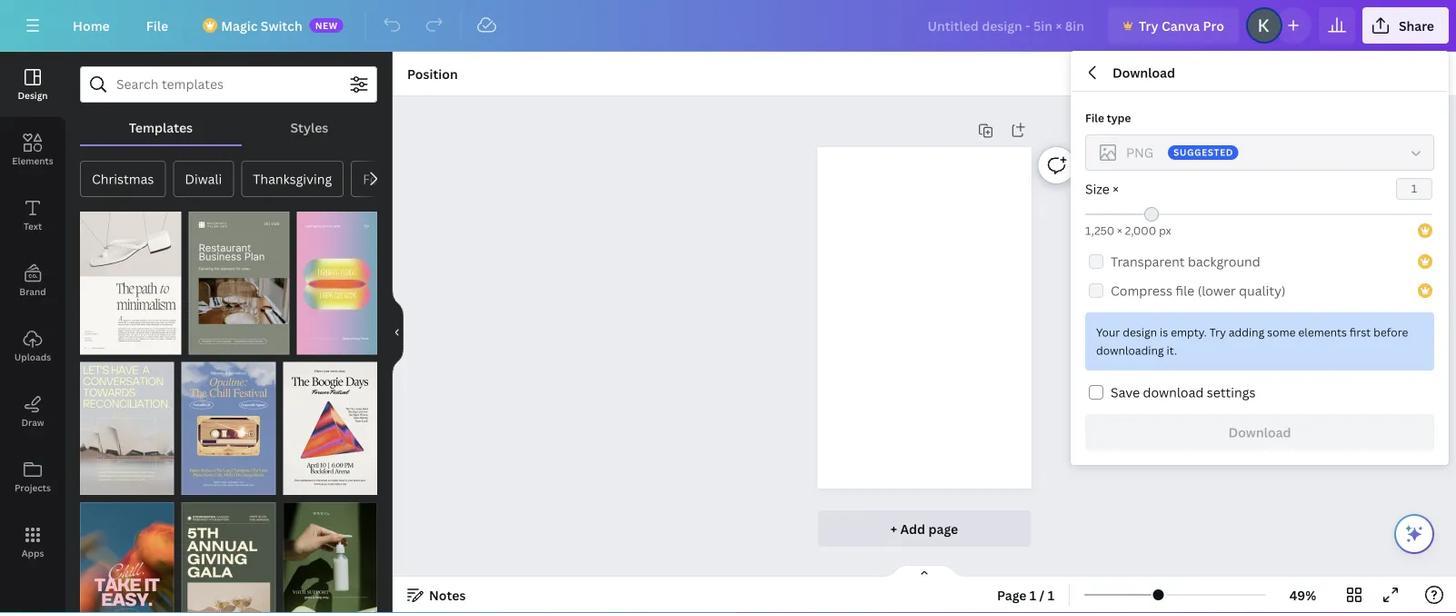 Task type: describe. For each thing, give the bounding box(es) containing it.
christmas button
[[80, 161, 166, 197]]

try canva pro button
[[1108, 7, 1239, 44]]

adding
[[1229, 325, 1265, 340]]

1 inside 'cream black refined luxe elegant article page a4 document' group
[[89, 338, 94, 350]]

× for 1,250
[[1117, 223, 1123, 238]]

+ add page button
[[818, 511, 1031, 547]]

food button
[[351, 161, 406, 197]]

dark green white photocentric neutral clean beauty brands sustainable beauty your story group
[[283, 492, 377, 614]]

Design title text field
[[913, 7, 1101, 44]]

jan 26 cultural appreciation poster in light yellow light blue photocentric style group
[[80, 351, 174, 495]]

new
[[315, 19, 338, 31]]

file
[[1176, 282, 1195, 300]]

your
[[1096, 325, 1120, 340]]

png
[[1126, 144, 1154, 161]]

is
[[1160, 325, 1168, 340]]

size ×
[[1086, 180, 1119, 198]]

1 inside restaurant business plan in green white minimal corporate style group
[[198, 338, 203, 350]]

ivory red pink 80s aesthetic music portrait trending poster image
[[283, 362, 377, 495]]

food
[[363, 170, 394, 188]]

elements button
[[0, 117, 65, 183]]

share
[[1399, 17, 1435, 34]]

styles
[[290, 119, 329, 136]]

text button
[[0, 183, 65, 248]]

file button
[[132, 7, 183, 44]]

apps button
[[0, 510, 65, 575]]

+ add page
[[891, 520, 958, 538]]

before
[[1374, 325, 1409, 340]]

gold turquoise pink tactile psychedelic peaceful awareness quotes square psychedelic instagram story image
[[297, 212, 377, 355]]

design
[[18, 89, 48, 101]]

download inside button
[[1229, 424, 1292, 441]]

notes
[[429, 587, 466, 604]]

apps
[[21, 547, 44, 560]]

uploads button
[[0, 314, 65, 379]]

1 of 2
[[89, 338, 119, 350]]

share button
[[1363, 7, 1449, 44]]

49% button
[[1274, 581, 1333, 610]]

elements
[[12, 155, 53, 167]]

position
[[407, 65, 458, 82]]

file for file
[[146, 17, 168, 34]]

side panel tab list
[[0, 52, 65, 575]]

add
[[900, 520, 926, 538]]

type
[[1107, 110, 1131, 125]]

denim blue scarlet pink experimental type anxiety-calming motivational phone wallpaper image
[[80, 503, 174, 614]]

download button
[[1086, 415, 1435, 451]]

quality)
[[1239, 282, 1286, 300]]

of for 2
[[97, 338, 111, 350]]

1 of 15
[[198, 338, 233, 350]]

transparent background
[[1111, 253, 1261, 270]]

draw button
[[0, 379, 65, 445]]

show pages image
[[881, 565, 968, 579]]

try inside your design is empty. try adding some elements first before downloading it.
[[1210, 325, 1226, 340]]

text
[[24, 220, 42, 232]]

compress
[[1111, 282, 1173, 300]]

uploads
[[14, 351, 51, 363]]

1 left /
[[1030, 587, 1037, 604]]

charity gala your story in dark green light yellow classy minimalist style group
[[182, 492, 276, 614]]

notes button
[[400, 581, 473, 610]]

draw
[[21, 416, 44, 429]]

design
[[1123, 325, 1157, 340]]

save
[[1111, 384, 1140, 401]]

styles button
[[242, 110, 377, 145]]

design button
[[0, 52, 65, 117]]

main menu bar
[[0, 0, 1456, 52]]

it.
[[1167, 343, 1177, 358]]

magic
[[221, 17, 258, 34]]

size
[[1086, 180, 1110, 198]]

your design is empty. try adding some elements first before downloading it.
[[1096, 325, 1409, 358]]

/
[[1040, 587, 1045, 604]]

templates button
[[80, 110, 242, 145]]

pro
[[1203, 17, 1225, 34]]

page
[[929, 520, 958, 538]]



Task type: vqa. For each thing, say whether or not it's contained in the screenshot.
the Weekend Calling UI Instagram Post image on the top left of page
no



Task type: locate. For each thing, give the bounding box(es) containing it.
1 horizontal spatial try
[[1210, 325, 1226, 340]]

1 vertical spatial ×
[[1117, 223, 1123, 238]]

save download settings
[[1111, 384, 1256, 401]]

1 right /
[[1048, 587, 1055, 604]]

try
[[1139, 17, 1159, 34], [1210, 325, 1226, 340]]

0 horizontal spatial file
[[146, 17, 168, 34]]

0 vertical spatial file
[[146, 17, 168, 34]]

cream black refined luxe elegant article page a4 document group
[[80, 201, 181, 355]]

49%
[[1290, 587, 1317, 604]]

2,000
[[1125, 223, 1157, 238]]

jan 26 cultural appreciation poster in light yellow light blue photocentric style image
[[80, 362, 174, 495]]

× right 1,250
[[1117, 223, 1123, 238]]

page
[[997, 587, 1027, 604]]

brand
[[19, 285, 46, 298]]

canva
[[1162, 17, 1200, 34]]

home link
[[58, 7, 124, 44]]

0 horizontal spatial download
[[1113, 64, 1176, 81]]

suggested
[[1174, 146, 1234, 159]]

magic switch
[[221, 17, 302, 34]]

page 1 / 1
[[997, 587, 1055, 604]]

Search templates search field
[[116, 67, 341, 102]]

of
[[97, 338, 111, 350], [206, 338, 219, 350]]

home
[[73, 17, 110, 34]]

File type button
[[1086, 135, 1435, 171]]

some
[[1268, 325, 1296, 340]]

templates
[[129, 119, 193, 136]]

download
[[1143, 384, 1204, 401]]

2 of from the left
[[206, 338, 219, 350]]

try left adding
[[1210, 325, 1226, 340]]

1 horizontal spatial file
[[1086, 110, 1105, 125]]

switch
[[261, 17, 302, 34]]

position button
[[400, 59, 465, 88]]

× right 'size'
[[1113, 180, 1119, 198]]

2
[[113, 338, 119, 350]]

restaurant business plan in green white minimal corporate style group
[[188, 201, 290, 355]]

empty.
[[1171, 325, 1207, 340]]

1,250 × 2,000 px
[[1086, 223, 1172, 238]]

denim blue scarlet pink experimental type anxiety-calming motivational phone wallpaper group
[[80, 492, 174, 614]]

1 of from the left
[[97, 338, 111, 350]]

of left the 15
[[206, 338, 219, 350]]

file inside dropdown button
[[146, 17, 168, 34]]

try inside button
[[1139, 17, 1159, 34]]

of inside 'cream black refined luxe elegant article page a4 document' group
[[97, 338, 111, 350]]

0 horizontal spatial of
[[97, 338, 111, 350]]

of left 2
[[97, 338, 111, 350]]

file right home link
[[146, 17, 168, 34]]

1 horizontal spatial download
[[1229, 424, 1292, 441]]

projects
[[15, 482, 51, 494]]

file left the type
[[1086, 110, 1105, 125]]

file for file type
[[1086, 110, 1105, 125]]

0 horizontal spatial try
[[1139, 17, 1159, 34]]

+
[[891, 520, 897, 538]]

1 left the 15
[[198, 338, 203, 350]]

canva assistant image
[[1404, 524, 1426, 545]]

1 left 2
[[89, 338, 94, 350]]

0 vertical spatial try
[[1139, 17, 1159, 34]]

1 vertical spatial file
[[1086, 110, 1105, 125]]

of for 15
[[206, 338, 219, 350]]

downloading
[[1096, 343, 1164, 358]]

brand button
[[0, 248, 65, 314]]

sky blue gold white 80s aesthetic music portrait trending portrait poster group
[[182, 351, 276, 495]]

1 vertical spatial download
[[1229, 424, 1292, 441]]

px
[[1159, 223, 1172, 238]]

download down settings
[[1229, 424, 1292, 441]]

file type
[[1086, 110, 1131, 125]]

settings
[[1207, 384, 1256, 401]]

(lower
[[1198, 282, 1236, 300]]

1 vertical spatial try
[[1210, 325, 1226, 340]]

sky blue gold white 80s aesthetic music portrait trending portrait poster image
[[182, 362, 276, 495]]

download
[[1113, 64, 1176, 81], [1229, 424, 1292, 441]]

1,250
[[1086, 223, 1115, 238]]

first
[[1350, 325, 1371, 340]]

15
[[222, 338, 233, 350]]

1 horizontal spatial of
[[206, 338, 219, 350]]

transparent
[[1111, 253, 1185, 270]]

hide image
[[392, 289, 404, 376]]

background
[[1188, 253, 1261, 270]]

0 vertical spatial download
[[1113, 64, 1176, 81]]

diwali
[[185, 170, 222, 188]]

compress file (lower quality)
[[1111, 282, 1286, 300]]

compress file (lower quality) link
[[1086, 276, 1435, 305]]

ivory red pink 80s aesthetic music portrait trending poster group
[[283, 351, 377, 495]]

elements
[[1299, 325, 1347, 340]]

thanksgiving
[[253, 170, 332, 188]]

try canva pro
[[1139, 17, 1225, 34]]

of inside restaurant business plan in green white minimal corporate style group
[[206, 338, 219, 350]]

gold turquoise pink tactile psychedelic peaceful awareness quotes square psychedelic instagram story group
[[297, 201, 377, 355]]

1
[[89, 338, 94, 350], [198, 338, 203, 350], [1030, 587, 1037, 604], [1048, 587, 1055, 604]]

transparent background link
[[1086, 247, 1435, 276]]

file
[[146, 17, 168, 34], [1086, 110, 1105, 125]]

thanksgiving button
[[241, 161, 344, 197]]

× for size
[[1113, 180, 1119, 198]]

Size × text field
[[1397, 179, 1432, 199]]

christmas
[[92, 170, 154, 188]]

0 vertical spatial ×
[[1113, 180, 1119, 198]]

try left canva at the right top of page
[[1139, 17, 1159, 34]]

diwali button
[[173, 161, 234, 197]]

download up the type
[[1113, 64, 1176, 81]]

×
[[1113, 180, 1119, 198], [1117, 223, 1123, 238]]

projects button
[[0, 445, 65, 510]]



